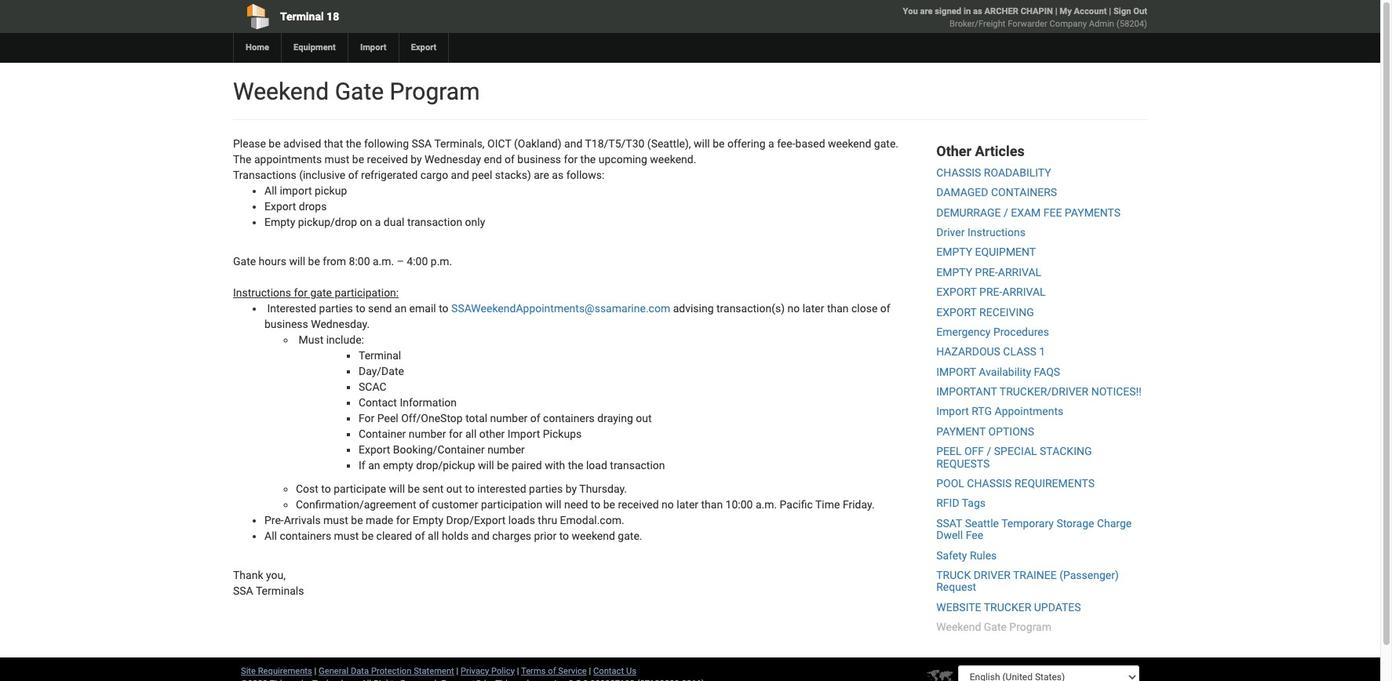 Task type: describe. For each thing, give the bounding box(es) containing it.
thank
[[233, 569, 263, 582]]

| left the privacy
[[457, 666, 459, 677]]

policy
[[492, 666, 515, 677]]

2 vertical spatial must
[[334, 530, 359, 543]]

statement
[[414, 666, 454, 677]]

be down confirmation/agreement
[[351, 514, 363, 527]]

are inside you are signed in as archer chapin | my account | sign out broker/freight forwarder company admin (58204)
[[921, 6, 933, 16]]

chapin
[[1021, 6, 1054, 16]]

0 vertical spatial chassis
[[937, 166, 982, 179]]

important trucker/driver notices!! link
[[937, 386, 1142, 398]]

2 empty from the top
[[937, 266, 973, 279]]

account
[[1075, 6, 1108, 16]]

be left from
[[308, 255, 320, 268]]

0 horizontal spatial a.m.
[[373, 255, 394, 268]]

of right terms
[[548, 666, 556, 677]]

my
[[1060, 6, 1072, 16]]

to right cost
[[321, 483, 331, 495]]

load
[[587, 459, 608, 472]]

advised
[[284, 137, 321, 150]]

to up the emodal.com. on the left of the page
[[591, 499, 601, 511]]

thursday.
[[580, 483, 627, 495]]

1 export from the top
[[937, 286, 977, 298]]

import link
[[348, 33, 399, 63]]

peel
[[378, 412, 399, 425]]

import availability faqs link
[[937, 366, 1061, 378]]

0 vertical spatial import
[[360, 42, 387, 53]]

1 horizontal spatial /
[[1004, 206, 1009, 219]]

day/date
[[359, 365, 404, 378]]

equipment
[[294, 42, 336, 53]]

oict
[[488, 137, 512, 150]]

advising transaction(s) no later than close of business wednesday. must include: terminal day/date scac contact information for peel off/onestop total number of containers draying out container number for all other import pickups export booking/container number if an empty drop/pickup will be paired with the load transaction
[[265, 302, 891, 472]]

end
[[484, 153, 502, 166]]

truck
[[937, 569, 971, 582]]

0 horizontal spatial parties
[[319, 302, 353, 315]]

appointments
[[995, 406, 1064, 418]]

demurrage
[[937, 206, 1002, 219]]

of up stacks)
[[505, 153, 515, 166]]

faqs
[[1035, 366, 1061, 378]]

contact inside "advising transaction(s) no later than close of business wednesday. must include: terminal day/date scac contact information for peel off/onestop total number of containers draying out container number for all other import pickups export booking/container number if an empty drop/pickup will be paired with the load transaction"
[[359, 397, 397, 409]]

empty inside cost to participate will be sent out to interested parties by thursday. confirmation/agreement of customer participation will need to be received no later than 10:00 a.m. pacific time friday. pre-arrivals must be made for empty drop/export loads thru emodal.com. all containers must be cleared of all holds and charges prior to weekend gate.
[[413, 514, 444, 527]]

later inside cost to participate will be sent out to interested parties by thursday. confirmation/agreement of customer participation will need to be received no later than 10:00 a.m. pacific time friday. pre-arrivals must be made for empty drop/export loads thru emodal.com. all containers must be cleared of all holds and charges prior to weekend gate.
[[677, 499, 699, 511]]

gate. inside 'please be advised that the following ssa terminals, oict (oakland) and t18/t5/t30 (seattle), will be offering a fee-based weekend gate. the appointments must be received by wednesday end of business for the upcoming weekend. transactions (inclusive of refrigerated cargo and peel stacks) are as follows: all import pickup export drops empty pickup/drop on a dual transaction only'
[[875, 137, 899, 150]]

home
[[246, 42, 269, 53]]

with
[[545, 459, 566, 472]]

stacks)
[[495, 169, 531, 181]]

damaged containers link
[[937, 186, 1058, 199]]

weekend inside cost to participate will be sent out to interested parties by thursday. confirmation/agreement of customer participation will need to be received no later than 10:00 a.m. pacific time friday. pre-arrivals must be made for empty drop/export loads thru emodal.com. all containers must be cleared of all holds and charges prior to weekend gate.
[[572, 530, 616, 543]]

participate
[[334, 483, 386, 495]]

are inside 'please be advised that the following ssa terminals, oict (oakland) and t18/t5/t30 (seattle), will be offering a fee-based weekend gate. the appointments must be received by wednesday end of business for the upcoming weekend. transactions (inclusive of refrigerated cargo and peel stacks) are as follows: all import pickup export drops empty pickup/drop on a dual transaction only'
[[534, 169, 550, 181]]

instructions for gate participation:
[[233, 287, 399, 299]]

ssa inside thank you, ssa terminals
[[233, 585, 253, 598]]

roadability
[[984, 166, 1052, 179]]

trucker
[[984, 601, 1032, 614]]

| right service
[[589, 666, 591, 677]]

customer
[[432, 499, 479, 511]]

site
[[241, 666, 256, 677]]

charges
[[493, 530, 532, 543]]

2 horizontal spatial and
[[565, 137, 583, 150]]

out
[[1134, 6, 1148, 16]]

no inside "advising transaction(s) no later than close of business wednesday. must include: terminal day/date scac contact information for peel off/onestop total number of containers draying out container number for all other import pickups export booking/container number if an empty drop/pickup will be paired with the load transaction"
[[788, 302, 800, 315]]

export inside 'please be advised that the following ssa terminals, oict (oakland) and t18/t5/t30 (seattle), will be offering a fee-based weekend gate. the appointments must be received by wednesday end of business for the upcoming weekend. transactions (inclusive of refrigerated cargo and peel stacks) are as follows: all import pickup export drops empty pickup/drop on a dual transaction only'
[[265, 200, 296, 213]]

payment options link
[[937, 425, 1035, 438]]

chassis roadability link
[[937, 166, 1052, 179]]

will inside 'please be advised that the following ssa terminals, oict (oakland) and t18/t5/t30 (seattle), will be offering a fee-based weekend gate. the appointments must be received by wednesday end of business for the upcoming weekend. transactions (inclusive of refrigerated cargo and peel stacks) are as follows: all import pickup export drops empty pickup/drop on a dual transaction only'
[[694, 137, 710, 150]]

terminal inside terminal 18 link
[[280, 10, 324, 23]]

sent
[[423, 483, 444, 495]]

out inside "advising transaction(s) no later than close of business wednesday. must include: terminal day/date scac contact information for peel off/onestop total number of containers draying out container number for all other import pickups export booking/container number if an empty drop/pickup will be paired with the load transaction"
[[636, 412, 652, 425]]

export pre-arrival link
[[937, 286, 1046, 298]]

terminals,
[[435, 137, 485, 150]]

t18/t5/t30
[[585, 137, 645, 150]]

send
[[368, 302, 392, 315]]

0 vertical spatial weekend
[[233, 78, 329, 105]]

| left my
[[1056, 6, 1058, 16]]

container
[[359, 428, 406, 441]]

0 vertical spatial pre-
[[976, 266, 999, 279]]

of down sent
[[419, 499, 429, 511]]

rtg
[[972, 406, 993, 418]]

exam
[[1011, 206, 1041, 219]]

as inside 'please be advised that the following ssa terminals, oict (oakland) and t18/t5/t30 (seattle), will be offering a fee-based weekend gate. the appointments must be received by wednesday end of business for the upcoming weekend. transactions (inclusive of refrigerated cargo and peel stacks) are as follows: all import pickup export drops empty pickup/drop on a dual transaction only'
[[552, 169, 564, 181]]

seattle
[[966, 517, 1000, 530]]

home link
[[233, 33, 281, 63]]

to right email
[[439, 302, 449, 315]]

| left general
[[315, 666, 317, 677]]

booking/container
[[393, 444, 485, 456]]

terminal 18
[[280, 10, 339, 23]]

1 horizontal spatial gate
[[335, 78, 384, 105]]

1 vertical spatial number
[[409, 428, 446, 441]]

0 vertical spatial number
[[490, 412, 528, 425]]

2 vertical spatial number
[[488, 444, 525, 456]]

pickup
[[315, 185, 347, 197]]

0 vertical spatial program
[[390, 78, 480, 105]]

be left sent
[[408, 483, 420, 495]]

follows:
[[567, 169, 605, 181]]

safety
[[937, 549, 968, 562]]

transactions
[[233, 169, 297, 181]]

0 horizontal spatial /
[[987, 445, 992, 458]]

updates
[[1035, 601, 1082, 614]]

be down following
[[352, 153, 364, 166]]

than inside "advising transaction(s) no later than close of business wednesday. must include: terminal day/date scac contact information for peel off/onestop total number of containers draying out container number for all other import pickups export booking/container number if an empty drop/pickup will be paired with the load transaction"
[[828, 302, 849, 315]]

export inside export link
[[411, 42, 437, 53]]

you are signed in as archer chapin | my account | sign out broker/freight forwarder company admin (58204)
[[903, 6, 1148, 29]]

of right (inclusive
[[348, 169, 358, 181]]

pool
[[937, 477, 965, 490]]

loads
[[509, 514, 535, 527]]

pre-
[[265, 514, 284, 527]]

contact us link
[[594, 666, 637, 677]]

hazardous
[[937, 346, 1001, 358]]

1 vertical spatial arrival
[[1003, 286, 1046, 298]]

will up thru
[[546, 499, 562, 511]]

instructions inside other articles chassis roadability damaged containers demurrage / exam fee payments driver instructions empty equipment empty pre-arrival export pre-arrival export receiving emergency procedures hazardous class 1 import availability faqs important trucker/driver notices!! import rtg appointments payment options peel off / special stacking requests pool chassis requirements rfid tags ssat seattle temporary storage charge dwell fee safety rules truck driver trainee (passenger) request website trucker updates weekend gate program
[[968, 226, 1026, 239]]

the inside "advising transaction(s) no later than close of business wednesday. must include: terminal day/date scac contact information for peel off/onestop total number of containers draying out container number for all other import pickups export booking/container number if an empty drop/pickup will be paired with the load transaction"
[[568, 459, 584, 472]]

2 export from the top
[[937, 306, 977, 318]]

0 vertical spatial the
[[346, 137, 362, 150]]

be down thursday.
[[604, 499, 616, 511]]

in
[[964, 6, 971, 16]]

all inside "advising transaction(s) no later than close of business wednesday. must include: terminal day/date scac contact information for peel off/onestop total number of containers draying out container number for all other import pickups export booking/container number if an empty drop/pickup will be paired with the load transaction"
[[466, 428, 477, 441]]

participation
[[481, 499, 543, 511]]

weekend.
[[650, 153, 697, 166]]

will inside "advising transaction(s) no later than close of business wednesday. must include: terminal day/date scac contact information for peel off/onestop total number of containers draying out container number for all other import pickups export booking/container number if an empty drop/pickup will be paired with the load transaction"
[[478, 459, 494, 472]]

site requirements link
[[241, 666, 312, 677]]

and inside cost to participate will be sent out to interested parties by thursday. confirmation/agreement of customer participation will need to be received no later than 10:00 a.m. pacific time friday. pre-arrivals must be made for empty drop/export loads thru emodal.com. all containers must be cleared of all holds and charges prior to weekend gate.
[[472, 530, 490, 543]]

requirements
[[1015, 477, 1095, 490]]

weekend inside other articles chassis roadability damaged containers demurrage / exam fee payments driver instructions empty equipment empty pre-arrival export pre-arrival export receiving emergency procedures hazardous class 1 import availability faqs important trucker/driver notices!! import rtg appointments payment options peel off / special stacking requests pool chassis requirements rfid tags ssat seattle temporary storage charge dwell fee safety rules truck driver trainee (passenger) request website trucker updates weekend gate program
[[937, 621, 982, 634]]

peel off / special stacking requests link
[[937, 445, 1093, 470]]

(58204)
[[1117, 19, 1148, 29]]

broker/freight
[[950, 19, 1006, 29]]

–
[[397, 255, 404, 268]]

gate. inside cost to participate will be sent out to interested parties by thursday. confirmation/agreement of customer participation will need to be received no later than 10:00 a.m. pacific time friday. pre-arrivals must be made for empty drop/export loads thru emodal.com. all containers must be cleared of all holds and charges prior to weekend gate.
[[618, 530, 643, 543]]

0 vertical spatial a
[[769, 137, 775, 150]]

weekend inside 'please be advised that the following ssa terminals, oict (oakland) and t18/t5/t30 (seattle), will be offering a fee-based weekend gate. the appointments must be received by wednesday end of business for the upcoming weekend. transactions (inclusive of refrigerated cargo and peel stacks) are as follows: all import pickup export drops empty pickup/drop on a dual transaction only'
[[828, 137, 872, 150]]

that
[[324, 137, 343, 150]]

program inside other articles chassis roadability damaged containers demurrage / exam fee payments driver instructions empty equipment empty pre-arrival export pre-arrival export receiving emergency procedures hazardous class 1 import availability faqs important trucker/driver notices!! import rtg appointments payment options peel off / special stacking requests pool chassis requirements rfid tags ssat seattle temporary storage charge dwell fee safety rules truck driver trainee (passenger) request website trucker updates weekend gate program
[[1010, 621, 1052, 634]]

parties inside cost to participate will be sent out to interested parties by thursday. confirmation/agreement of customer participation will need to be received no later than 10:00 a.m. pacific time friday. pre-arrivals must be made for empty drop/export loads thru emodal.com. all containers must be cleared of all holds and charges prior to weekend gate.
[[529, 483, 563, 495]]

interested parties to send an email to ssaweekendappointments@ssamarine.com
[[265, 302, 671, 315]]

arrivals
[[284, 514, 321, 527]]

be down made
[[362, 530, 374, 543]]

of right the "cleared"
[[415, 530, 425, 543]]

signed
[[935, 6, 962, 16]]

pacific
[[780, 499, 813, 511]]

18
[[327, 10, 339, 23]]

tags
[[962, 497, 986, 510]]

containers inside "advising transaction(s) no later than close of business wednesday. must include: terminal day/date scac contact information for peel off/onestop total number of containers draying out container number for all other import pickups export booking/container number if an empty drop/pickup will be paired with the load transaction"
[[543, 412, 595, 425]]

class
[[1004, 346, 1037, 358]]

all inside 'please be advised that the following ssa terminals, oict (oakland) and t18/t5/t30 (seattle), will be offering a fee-based weekend gate. the appointments must be received by wednesday end of business for the upcoming weekend. transactions (inclusive of refrigerated cargo and peel stacks) are as follows: all import pickup export drops empty pickup/drop on a dual transaction only'
[[265, 185, 277, 197]]

will down empty
[[389, 483, 405, 495]]

made
[[366, 514, 394, 527]]

containers inside cost to participate will be sent out to interested parties by thursday. confirmation/agreement of customer participation will need to be received no later than 10:00 a.m. pacific time friday. pre-arrivals must be made for empty drop/export loads thru emodal.com. all containers must be cleared of all holds and charges prior to weekend gate.
[[280, 530, 331, 543]]

1 vertical spatial a
[[375, 216, 381, 228]]

email
[[410, 302, 436, 315]]

0 vertical spatial arrival
[[999, 266, 1042, 279]]

no inside cost to participate will be sent out to interested parties by thursday. confirmation/agreement of customer participation will need to be received no later than 10:00 a.m. pacific time friday. pre-arrivals must be made for empty drop/export loads thru emodal.com. all containers must be cleared of all holds and charges prior to weekend gate.
[[662, 499, 674, 511]]

of up paired
[[531, 412, 541, 425]]

a.m. inside cost to participate will be sent out to interested parties by thursday. confirmation/agreement of customer participation will need to be received no later than 10:00 a.m. pacific time friday. pre-arrivals must be made for empty drop/export loads thru emodal.com. all containers must be cleared of all holds and charges prior to weekend gate.
[[756, 499, 777, 511]]

damaged
[[937, 186, 989, 199]]

ssat seattle temporary storage charge dwell fee link
[[937, 517, 1132, 542]]

equipment link
[[281, 33, 348, 63]]

other
[[937, 143, 972, 159]]

pickups
[[543, 428, 582, 441]]

to up customer at the left bottom of page
[[465, 483, 475, 495]]



Task type: vqa. For each thing, say whether or not it's contained in the screenshot.
A.M. to the top
yes



Task type: locate. For each thing, give the bounding box(es) containing it.
1 vertical spatial /
[[987, 445, 992, 458]]

empty down the empty equipment link
[[937, 266, 973, 279]]

1 vertical spatial the
[[581, 153, 596, 166]]

by up need
[[566, 483, 577, 495]]

| left 'sign'
[[1110, 6, 1112, 16]]

received inside 'please be advised that the following ssa terminals, oict (oakland) and t18/t5/t30 (seattle), will be offering a fee-based weekend gate. the appointments must be received by wednesday end of business for the upcoming weekend. transactions (inclusive of refrigerated cargo and peel stacks) are as follows: all import pickup export drops empty pickup/drop on a dual transaction only'
[[367, 153, 408, 166]]

by inside cost to participate will be sent out to interested parties by thursday. confirmation/agreement of customer participation will need to be received no later than 10:00 a.m. pacific time friday. pre-arrivals must be made for empty drop/export loads thru emodal.com. all containers must be cleared of all holds and charges prior to weekend gate.
[[566, 483, 577, 495]]

an
[[395, 302, 407, 315], [368, 459, 380, 472]]

0 vertical spatial parties
[[319, 302, 353, 315]]

weekend gate program
[[233, 78, 480, 105]]

chassis
[[937, 166, 982, 179], [968, 477, 1012, 490]]

2 vertical spatial for
[[396, 514, 410, 527]]

1 vertical spatial program
[[1010, 621, 1052, 634]]

ssat
[[937, 517, 963, 530]]

export down container
[[359, 444, 391, 456]]

1 horizontal spatial an
[[395, 302, 407, 315]]

import inside other articles chassis roadability damaged containers demurrage / exam fee payments driver instructions empty equipment empty pre-arrival export pre-arrival export receiving emergency procedures hazardous class 1 import availability faqs important trucker/driver notices!! import rtg appointments payment options peel off / special stacking requests pool chassis requirements rfid tags ssat seattle temporary storage charge dwell fee safety rules truck driver trainee (passenger) request website trucker updates weekend gate program
[[937, 406, 970, 418]]

following
[[364, 137, 409, 150]]

| right policy
[[517, 666, 519, 677]]

terms of service link
[[521, 666, 587, 677]]

pre- down empty pre-arrival link
[[980, 286, 1003, 298]]

are right you
[[921, 6, 933, 16]]

0 vertical spatial containers
[[543, 412, 595, 425]]

1 vertical spatial pre-
[[980, 286, 1003, 298]]

0 vertical spatial later
[[803, 302, 825, 315]]

all down total
[[466, 428, 477, 441]]

request
[[937, 581, 977, 594]]

will right hours
[[289, 255, 306, 268]]

empty down customer at the left bottom of page
[[413, 514, 444, 527]]

0 horizontal spatial a
[[375, 216, 381, 228]]

payment
[[937, 425, 986, 438]]

received inside cost to participate will be sent out to interested parties by thursday. confirmation/agreement of customer participation will need to be received no later than 10:00 a.m. pacific time friday. pre-arrivals must be made for empty drop/export loads thru emodal.com. all containers must be cleared of all holds and charges prior to weekend gate.
[[618, 499, 659, 511]]

1 vertical spatial as
[[552, 169, 564, 181]]

1 vertical spatial received
[[618, 499, 659, 511]]

0 vertical spatial export
[[411, 42, 437, 53]]

0 horizontal spatial program
[[390, 78, 480, 105]]

the up follows:
[[581, 153, 596, 166]]

need
[[565, 499, 588, 511]]

and
[[565, 137, 583, 150], [451, 169, 469, 181], [472, 530, 490, 543]]

gate. left other
[[875, 137, 899, 150]]

1 vertical spatial all
[[265, 530, 277, 543]]

0 horizontal spatial terminal
[[280, 10, 324, 23]]

be up interested
[[497, 459, 509, 472]]

to right prior
[[560, 530, 569, 543]]

interested
[[478, 483, 527, 495]]

containers
[[992, 186, 1058, 199]]

and up business for
[[565, 137, 583, 150]]

peel
[[472, 169, 493, 181]]

transaction(s)
[[717, 302, 785, 315]]

1 horizontal spatial received
[[618, 499, 659, 511]]

0 vertical spatial for
[[294, 287, 308, 299]]

upcoming
[[599, 153, 648, 166]]

safety rules link
[[937, 549, 997, 562]]

0 vertical spatial export
[[937, 286, 977, 298]]

rfid
[[937, 497, 960, 510]]

containers down arrivals
[[280, 530, 331, 543]]

0 vertical spatial gate
[[335, 78, 384, 105]]

emergency procedures link
[[937, 326, 1050, 338]]

empty inside 'please be advised that the following ssa terminals, oict (oakland) and t18/t5/t30 (seattle), will be offering a fee-based weekend gate. the appointments must be received by wednesday end of business for the upcoming weekend. transactions (inclusive of refrigerated cargo and peel stacks) are as follows: all import pickup export drops empty pickup/drop on a dual transaction only'
[[265, 216, 295, 228]]

chassis up damaged
[[937, 166, 982, 179]]

later inside "advising transaction(s) no later than close of business wednesday. must include: terminal day/date scac contact information for peel off/onestop total number of containers draying out container number for all other import pickups export booking/container number if an empty drop/pickup will be paired with the load transaction"
[[803, 302, 825, 315]]

must
[[299, 334, 324, 346]]

to
[[356, 302, 366, 315], [439, 302, 449, 315], [321, 483, 331, 495], [465, 483, 475, 495], [591, 499, 601, 511], [560, 530, 569, 543]]

1 vertical spatial gate.
[[618, 530, 643, 543]]

1 horizontal spatial a.m.
[[756, 499, 777, 511]]

by up cargo
[[411, 153, 422, 166]]

0 vertical spatial received
[[367, 153, 408, 166]]

gate inside other articles chassis roadability damaged containers demurrage / exam fee payments driver instructions empty equipment empty pre-arrival export pre-arrival export receiving emergency procedures hazardous class 1 import availability faqs important trucker/driver notices!! import rtg appointments payment options peel off / special stacking requests pool chassis requirements rfid tags ssat seattle temporary storage charge dwell fee safety rules truck driver trainee (passenger) request website trucker updates weekend gate program
[[984, 621, 1007, 634]]

1 vertical spatial later
[[677, 499, 699, 511]]

weekend down the emodal.com. on the left of the page
[[572, 530, 616, 543]]

0 vertical spatial terminal
[[280, 10, 324, 23]]

close
[[852, 302, 878, 315]]

sign out link
[[1114, 6, 1148, 16]]

admin
[[1090, 19, 1115, 29]]

protection
[[371, 666, 412, 677]]

the right that
[[346, 137, 362, 150]]

1 all from the top
[[265, 185, 277, 197]]

terminals
[[256, 585, 304, 598]]

arrival
[[999, 266, 1042, 279], [1003, 286, 1046, 298]]

be inside "advising transaction(s) no later than close of business wednesday. must include: terminal day/date scac contact information for peel off/onestop total number of containers draying out container number for all other import pickups export booking/container number if an empty drop/pickup will be paired with the load transaction"
[[497, 459, 509, 472]]

number down other
[[488, 444, 525, 456]]

(seattle),
[[648, 137, 691, 150]]

a left the fee-
[[769, 137, 775, 150]]

offering
[[728, 137, 766, 150]]

storage
[[1057, 517, 1095, 530]]

gate down import link
[[335, 78, 384, 105]]

1 vertical spatial must
[[324, 514, 349, 527]]

ssa inside 'please be advised that the following ssa terminals, oict (oakland) and t18/t5/t30 (seattle), will be offering a fee-based weekend gate. the appointments must be received by wednesday end of business for the upcoming weekend. transactions (inclusive of refrigerated cargo and peel stacks) are as follows: all import pickup export drops empty pickup/drop on a dual transaction only'
[[412, 137, 432, 150]]

please be advised that the following ssa terminals, oict (oakland) and t18/t5/t30 (seattle), will be offering a fee-based weekend gate. the appointments must be received by wednesday end of business for the upcoming weekend. transactions (inclusive of refrigerated cargo and peel stacks) are as follows: all import pickup export drops empty pickup/drop on a dual transaction only
[[233, 137, 902, 228]]

if
[[359, 459, 366, 472]]

import up payment
[[937, 406, 970, 418]]

1 vertical spatial all
[[428, 530, 439, 543]]

export up export receiving link
[[937, 286, 977, 298]]

a right on
[[375, 216, 381, 228]]

an inside "advising transaction(s) no later than close of business wednesday. must include: terminal day/date scac contact information for peel off/onestop total number of containers draying out container number for all other import pickups export booking/container number if an empty drop/pickup will be paired with the load transaction"
[[368, 459, 380, 472]]

program down export link
[[390, 78, 480, 105]]

options
[[989, 425, 1035, 438]]

1 horizontal spatial instructions
[[968, 226, 1026, 239]]

are down business for
[[534, 169, 550, 181]]

out inside cost to participate will be sent out to interested parties by thursday. confirmation/agreement of customer participation will need to be received no later than 10:00 a.m. pacific time friday. pre-arrivals must be made for empty drop/export loads thru emodal.com. all containers must be cleared of all holds and charges prior to weekend gate.
[[447, 483, 462, 495]]

website
[[937, 601, 982, 614]]

be up appointments
[[269, 137, 281, 150]]

1 horizontal spatial are
[[921, 6, 933, 16]]

1 horizontal spatial by
[[566, 483, 577, 495]]

0 vertical spatial no
[[788, 302, 800, 315]]

terms
[[521, 666, 546, 677]]

0 vertical spatial a.m.
[[373, 255, 394, 268]]

0 horizontal spatial export
[[265, 200, 296, 213]]

contact
[[359, 397, 397, 409], [594, 666, 624, 677]]

2 vertical spatial gate
[[984, 621, 1007, 634]]

include:
[[326, 334, 364, 346]]

terminal inside "advising transaction(s) no later than close of business wednesday. must include: terminal day/date scac contact information for peel off/onestop total number of containers draying out container number for all other import pickups export booking/container number if an empty drop/pickup will be paired with the load transaction"
[[359, 349, 401, 362]]

terminal up day/date
[[359, 349, 401, 362]]

0 vertical spatial and
[[565, 137, 583, 150]]

as
[[974, 6, 983, 16], [552, 169, 564, 181]]

0 vertical spatial ssa
[[412, 137, 432, 150]]

for up booking/container
[[449, 428, 463, 441]]

1 vertical spatial for
[[449, 428, 463, 441]]

parties up wednesday.
[[319, 302, 353, 315]]

1 horizontal spatial and
[[472, 530, 490, 543]]

a.m. left –
[[373, 255, 394, 268]]

arrival down equipment
[[999, 266, 1042, 279]]

by inside 'please be advised that the following ssa terminals, oict (oakland) and t18/t5/t30 (seattle), will be offering a fee-based weekend gate. the appointments must be received by wednesday end of business for the upcoming weekend. transactions (inclusive of refrigerated cargo and peel stacks) are as follows: all import pickup export drops empty pickup/drop on a dual transaction only'
[[411, 153, 422, 166]]

pre-
[[976, 266, 999, 279], [980, 286, 1003, 298]]

1 vertical spatial instructions
[[233, 287, 291, 299]]

gate
[[311, 287, 332, 299]]

as inside you are signed in as archer chapin | my account | sign out broker/freight forwarder company admin (58204)
[[974, 6, 983, 16]]

instructions down hours
[[233, 287, 291, 299]]

1 vertical spatial and
[[451, 169, 469, 181]]

will up interested
[[478, 459, 494, 472]]

an right 'if'
[[368, 459, 380, 472]]

0 vertical spatial all
[[265, 185, 277, 197]]

export receiving link
[[937, 306, 1035, 318]]

than left close
[[828, 302, 849, 315]]

weekend down home link
[[233, 78, 329, 105]]

of
[[505, 153, 515, 166], [348, 169, 358, 181], [881, 302, 891, 315], [531, 412, 541, 425], [419, 499, 429, 511], [415, 530, 425, 543], [548, 666, 556, 677]]

for up the "cleared"
[[396, 514, 410, 527]]

wednesday
[[425, 153, 481, 166]]

1 vertical spatial by
[[566, 483, 577, 495]]

no left 10:00
[[662, 499, 674, 511]]

2 all from the top
[[265, 530, 277, 543]]

1 vertical spatial export
[[265, 200, 296, 213]]

general
[[319, 666, 349, 677]]

1 vertical spatial chassis
[[968, 477, 1012, 490]]

number down off/onestop
[[409, 428, 446, 441]]

total
[[466, 412, 488, 425]]

0 horizontal spatial contact
[[359, 397, 397, 409]]

the
[[233, 153, 252, 166]]

import inside "advising transaction(s) no later than close of business wednesday. must include: terminal day/date scac contact information for peel off/onestop total number of containers draying out container number for all other import pickups export booking/container number if an empty drop/pickup will be paired with the load transaction"
[[508, 428, 540, 441]]

0 vertical spatial empty
[[265, 216, 295, 228]]

cargo
[[421, 169, 448, 181]]

0 horizontal spatial weekend
[[233, 78, 329, 105]]

1 vertical spatial out
[[447, 483, 462, 495]]

out up customer at the left bottom of page
[[447, 483, 462, 495]]

empty
[[265, 216, 295, 228], [413, 514, 444, 527]]

interested
[[267, 302, 317, 315]]

1 empty from the top
[[937, 246, 973, 259]]

empty down driver
[[937, 246, 973, 259]]

number up other
[[490, 412, 528, 425]]

equipment
[[976, 246, 1037, 259]]

export down terminal 18 link on the left of page
[[411, 42, 437, 53]]

1 horizontal spatial gate.
[[875, 137, 899, 150]]

arrival up receiving
[[1003, 286, 1046, 298]]

export inside "advising transaction(s) no later than close of business wednesday. must include: terminal day/date scac contact information for peel off/onestop total number of containers draying out container number for all other import pickups export booking/container number if an empty drop/pickup will be paired with the load transaction"
[[359, 444, 391, 456]]

empty down import on the top left of page
[[265, 216, 295, 228]]

0 horizontal spatial gate.
[[618, 530, 643, 543]]

1 vertical spatial are
[[534, 169, 550, 181]]

2 horizontal spatial import
[[937, 406, 970, 418]]

important
[[937, 386, 998, 398]]

the right with
[[568, 459, 584, 472]]

payments
[[1065, 206, 1121, 219]]

weekend
[[828, 137, 872, 150], [572, 530, 616, 543]]

as down business for
[[552, 169, 564, 181]]

1 vertical spatial gate
[[233, 255, 256, 268]]

contact down scac
[[359, 397, 397, 409]]

must
[[325, 153, 350, 166], [324, 514, 349, 527], [334, 530, 359, 543]]

an right send on the left of the page
[[395, 302, 407, 315]]

1 horizontal spatial import
[[508, 428, 540, 441]]

0 vertical spatial empty
[[937, 246, 973, 259]]

0 horizontal spatial later
[[677, 499, 699, 511]]

1 horizontal spatial parties
[[529, 483, 563, 495]]

received down thursday.
[[618, 499, 659, 511]]

all left holds
[[428, 530, 439, 543]]

/ right off
[[987, 445, 992, 458]]

1 vertical spatial import
[[937, 406, 970, 418]]

0 vertical spatial are
[[921, 6, 933, 16]]

transaction up p.m.
[[407, 216, 463, 228]]

drop/export
[[446, 514, 506, 527]]

0 vertical spatial gate.
[[875, 137, 899, 150]]

ssa up cargo
[[412, 137, 432, 150]]

all down transactions at the top left of page
[[265, 185, 277, 197]]

of right close
[[881, 302, 891, 315]]

gate. down the emodal.com. on the left of the page
[[618, 530, 643, 543]]

import up paired
[[508, 428, 540, 441]]

received down following
[[367, 153, 408, 166]]

be left offering
[[713, 137, 725, 150]]

1 vertical spatial ssa
[[233, 585, 253, 598]]

1 horizontal spatial transaction
[[610, 459, 665, 472]]

1 vertical spatial an
[[368, 459, 380, 472]]

to down 'participation:'
[[356, 302, 366, 315]]

only
[[465, 216, 486, 228]]

0 vertical spatial out
[[636, 412, 652, 425]]

than left 10:00
[[702, 499, 723, 511]]

receiving
[[980, 306, 1035, 318]]

scac
[[359, 381, 387, 393]]

1 horizontal spatial weekend
[[937, 621, 982, 634]]

no right transaction(s)
[[788, 302, 800, 315]]

gate.
[[875, 137, 899, 150], [618, 530, 643, 543]]

for inside cost to participate will be sent out to interested parties by thursday. confirmation/agreement of customer participation will need to be received no later than 10:00 a.m. pacific time friday. pre-arrivals must be made for empty drop/export loads thru emodal.com. all containers must be cleared of all holds and charges prior to weekend gate.
[[396, 514, 410, 527]]

pre- down the empty equipment link
[[976, 266, 999, 279]]

chassis up the tags on the bottom right
[[968, 477, 1012, 490]]

contact left us
[[594, 666, 624, 677]]

0 vertical spatial an
[[395, 302, 407, 315]]

0 horizontal spatial gate
[[233, 255, 256, 268]]

0 vertical spatial all
[[466, 428, 477, 441]]

0 vertical spatial must
[[325, 153, 350, 166]]

and down drop/export
[[472, 530, 490, 543]]

(passenger)
[[1060, 569, 1120, 582]]

import
[[280, 185, 312, 197]]

1 horizontal spatial out
[[636, 412, 652, 425]]

all inside cost to participate will be sent out to interested parties by thursday. confirmation/agreement of customer participation will need to be received no later than 10:00 a.m. pacific time friday. pre-arrivals must be made for empty drop/export loads thru emodal.com. all containers must be cleared of all holds and charges prior to weekend gate.
[[265, 530, 277, 543]]

program down website trucker updates link
[[1010, 621, 1052, 634]]

driver instructions link
[[937, 226, 1026, 239]]

later left close
[[803, 302, 825, 315]]

0 horizontal spatial empty
[[265, 216, 295, 228]]

fee
[[1044, 206, 1063, 219]]

0 horizontal spatial an
[[368, 459, 380, 472]]

/ left exam
[[1004, 206, 1009, 219]]

1 horizontal spatial ssa
[[412, 137, 432, 150]]

as right in
[[974, 6, 983, 16]]

emergency
[[937, 326, 991, 338]]

1 vertical spatial transaction
[[610, 459, 665, 472]]

for inside "advising transaction(s) no later than close of business wednesday. must include: terminal day/date scac contact information for peel off/onestop total number of containers draying out container number for all other import pickups export booking/container number if an empty drop/pickup will be paired with the load transaction"
[[449, 428, 463, 441]]

instructions up equipment
[[968, 226, 1026, 239]]

1 vertical spatial weekend
[[937, 621, 982, 634]]

0 horizontal spatial ssa
[[233, 585, 253, 598]]

1 horizontal spatial export
[[359, 444, 391, 456]]

1 vertical spatial a.m.
[[756, 499, 777, 511]]

1 horizontal spatial contact
[[594, 666, 624, 677]]

0 horizontal spatial out
[[447, 483, 462, 495]]

you
[[903, 6, 918, 16]]

all
[[265, 185, 277, 197], [265, 530, 277, 543]]

terminal left 18
[[280, 10, 324, 23]]

must inside 'please be advised that the following ssa terminals, oict (oakland) and t18/t5/t30 (seattle), will be offering a fee-based weekend gate. the appointments must be received by wednesday end of business for the upcoming weekend. transactions (inclusive of refrigerated cargo and peel stacks) are as follows: all import pickup export drops empty pickup/drop on a dual transaction only'
[[325, 153, 350, 166]]

friday.
[[843, 499, 875, 511]]

0 vertical spatial as
[[974, 6, 983, 16]]

all down pre-
[[265, 530, 277, 543]]

drops
[[299, 200, 327, 213]]

prior
[[534, 530, 557, 543]]

stacking
[[1040, 445, 1093, 458]]

export link
[[399, 33, 449, 63]]

transaction inside 'please be advised that the following ssa terminals, oict (oakland) and t18/t5/t30 (seattle), will be offering a fee-based weekend gate. the appointments must be received by wednesday end of business for the upcoming weekend. transactions (inclusive of refrigerated cargo and peel stacks) are as follows: all import pickup export drops empty pickup/drop on a dual transaction only'
[[407, 216, 463, 228]]

transaction inside "advising transaction(s) no later than close of business wednesday. must include: terminal day/date scac contact information for peel off/onestop total number of containers draying out container number for all other import pickups export booking/container number if an empty drop/pickup will be paired with the load transaction"
[[610, 459, 665, 472]]

export
[[411, 42, 437, 53], [265, 200, 296, 213], [359, 444, 391, 456]]

1 horizontal spatial empty
[[413, 514, 444, 527]]

1 horizontal spatial a
[[769, 137, 775, 150]]

1 vertical spatial contact
[[594, 666, 624, 677]]

0 horizontal spatial instructions
[[233, 287, 291, 299]]

a.m. right 10:00
[[756, 499, 777, 511]]

0 horizontal spatial received
[[367, 153, 408, 166]]

containers up pickups at the bottom left of page
[[543, 412, 595, 425]]

0 vertical spatial than
[[828, 302, 849, 315]]

than inside cost to participate will be sent out to interested parties by thursday. confirmation/agreement of customer participation will need to be received no later than 10:00 a.m. pacific time friday. pre-arrivals must be made for empty drop/export loads thru emodal.com. all containers must be cleared of all holds and charges prior to weekend gate.
[[702, 499, 723, 511]]

the
[[346, 137, 362, 150], [581, 153, 596, 166], [568, 459, 584, 472]]

2 vertical spatial and
[[472, 530, 490, 543]]

1 horizontal spatial all
[[466, 428, 477, 441]]

weekend right 'based'
[[828, 137, 872, 150]]

out right draying
[[636, 412, 652, 425]]

empty
[[937, 246, 973, 259], [937, 266, 973, 279]]

terminal 18 link
[[233, 0, 601, 33]]

all inside cost to participate will be sent out to interested parties by thursday. confirmation/agreement of customer participation will need to be received no later than 10:00 a.m. pacific time friday. pre-arrivals must be made for empty drop/export loads thru emodal.com. all containers must be cleared of all holds and charges prior to weekend gate.
[[428, 530, 439, 543]]

export up 'emergency'
[[937, 306, 977, 318]]

gate left hours
[[233, 255, 256, 268]]

rules
[[970, 549, 997, 562]]

0 horizontal spatial for
[[294, 287, 308, 299]]



